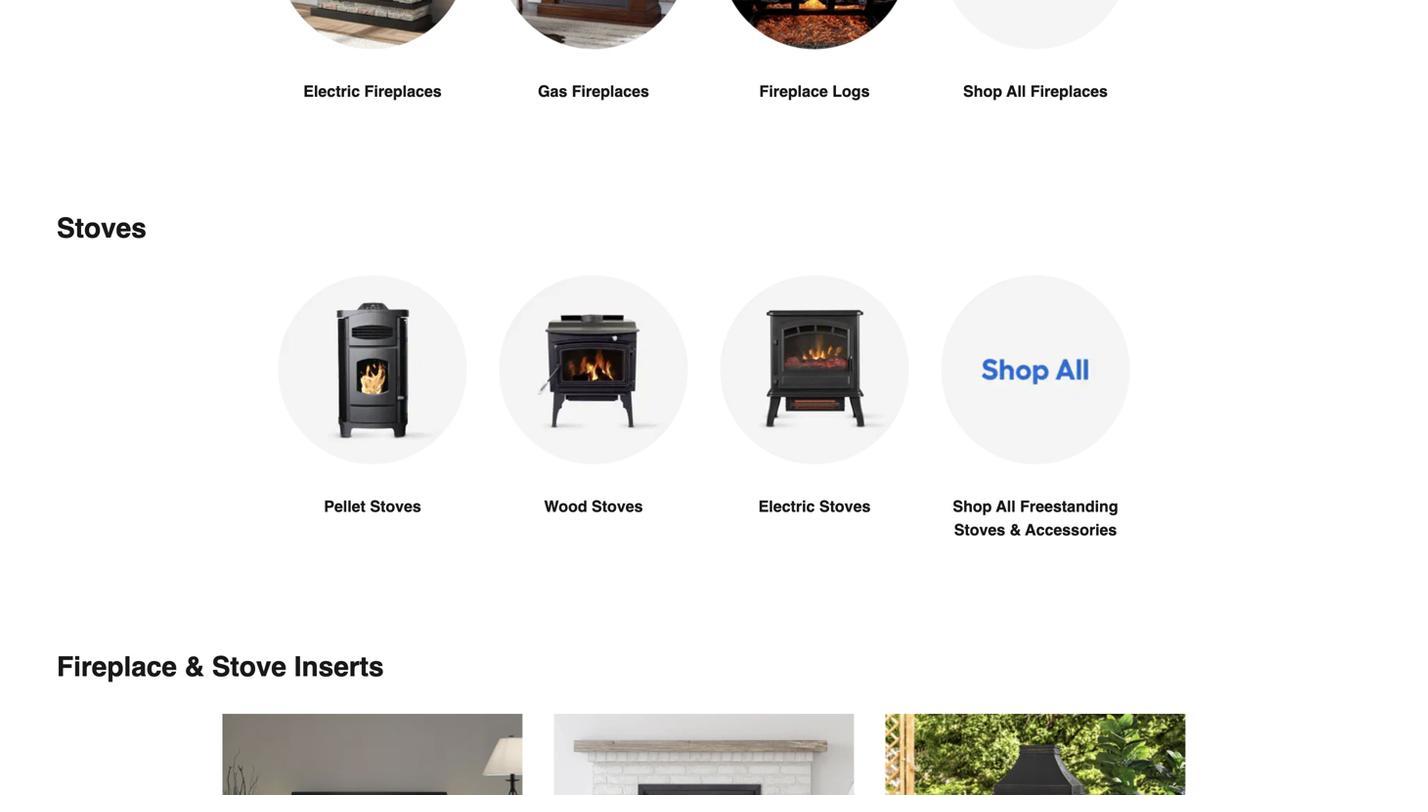 Task type: vqa. For each thing, say whether or not it's contained in the screenshot.
the stoves
yes



Task type: locate. For each thing, give the bounding box(es) containing it.
1 vertical spatial fireplace
[[57, 651, 177, 683]]

logs
[[833, 82, 870, 100]]

electric fireplaces
[[303, 82, 442, 100]]

electric for electric stoves
[[759, 497, 815, 515]]

a faux stone electric fireplace with a mantel in a living room. image
[[278, 0, 468, 49]]

all for fireplaces
[[1007, 82, 1026, 100]]

1 vertical spatial shop
[[953, 497, 992, 515]]

1 vertical spatial &
[[185, 651, 204, 683]]

0 horizontal spatial &
[[185, 651, 204, 683]]

all inside shop all freestanding stoves & accessories
[[996, 497, 1016, 515]]

&
[[1010, 521, 1021, 539], [185, 651, 204, 683]]

stoves for pellet stoves
[[370, 497, 421, 515]]

stoves
[[57, 213, 147, 244], [370, 497, 421, 515], [592, 497, 643, 515], [820, 497, 871, 515], [954, 521, 1006, 539]]

0 vertical spatial fireplace
[[760, 82, 828, 100]]

a gas fireplace insert in a white brick fireplace. image
[[554, 714, 854, 795]]

2 fireplaces from the left
[[572, 82, 649, 100]]

0 vertical spatial shop all. image
[[941, 0, 1131, 49]]

1 vertical spatial electric
[[759, 497, 815, 515]]

2 shop all. image from the top
[[941, 275, 1131, 464]]

1 vertical spatial all
[[996, 497, 1016, 515]]

& left stove
[[185, 651, 204, 683]]

all
[[1007, 82, 1026, 100], [996, 497, 1016, 515]]

0 horizontal spatial fireplaces
[[364, 82, 442, 100]]

1 horizontal spatial &
[[1010, 521, 1021, 539]]

wood
[[544, 497, 587, 515]]

0 vertical spatial &
[[1010, 521, 1021, 539]]

1 horizontal spatial electric
[[759, 497, 815, 515]]

1 horizontal spatial fireplaces
[[572, 82, 649, 100]]

electric
[[303, 82, 360, 100], [759, 497, 815, 515]]

shop for shop all fireplaces
[[963, 82, 1003, 100]]

1 horizontal spatial fireplace
[[760, 82, 828, 100]]

& left accessories
[[1010, 521, 1021, 539]]

fireplaces
[[364, 82, 442, 100], [572, 82, 649, 100], [1031, 82, 1108, 100]]

pellet stoves
[[324, 497, 421, 515]]

2 horizontal spatial fireplaces
[[1031, 82, 1108, 100]]

shop
[[963, 82, 1003, 100], [953, 497, 992, 515]]

1 shop all. image from the top
[[941, 0, 1131, 49]]

shop inside shop all freestanding stoves & accessories
[[953, 497, 992, 515]]

0 vertical spatial electric
[[303, 82, 360, 100]]

0 horizontal spatial electric
[[303, 82, 360, 100]]

1 fireplaces from the left
[[364, 82, 442, 100]]

0 horizontal spatial fireplace
[[57, 651, 177, 683]]

1 vertical spatial shop all. image
[[941, 275, 1131, 464]]

an electric fireplace on a beige wall in a living room. image
[[223, 714, 523, 795]]

shop all fireplaces link
[[941, 0, 1131, 150]]

stoves inside shop all freestanding stoves & accessories
[[954, 521, 1006, 539]]

pellet stoves link
[[278, 275, 468, 565]]

3 fireplaces from the left
[[1031, 82, 1108, 100]]

shop all. image
[[941, 0, 1131, 49], [941, 275, 1131, 464]]

fireplaces inside 'link'
[[572, 82, 649, 100]]

fireplace & stove inserts
[[57, 651, 384, 683]]

fireplace
[[760, 82, 828, 100], [57, 651, 177, 683]]

0 vertical spatial all
[[1007, 82, 1026, 100]]

fireplace logs
[[760, 82, 870, 100]]

0 vertical spatial shop
[[963, 82, 1003, 100]]

shop all fireplaces
[[963, 82, 1108, 100]]

electric stoves link
[[720, 275, 910, 565]]



Task type: describe. For each thing, give the bounding box(es) containing it.
a black style selections infrared electric stove. image
[[720, 275, 910, 464]]

inserts
[[294, 651, 384, 683]]

accessories
[[1025, 521, 1117, 539]]

electric stoves
[[759, 497, 871, 515]]

freestanding
[[1020, 497, 1119, 515]]

stove
[[212, 651, 287, 683]]

wood stoves
[[544, 497, 643, 515]]

shop all. image for freestanding
[[941, 275, 1131, 464]]

all for freestanding
[[996, 497, 1016, 515]]

a black metal outdoor fireplace with a screen and chimney on a patio. image
[[886, 714, 1186, 795]]

stoves for wood stoves
[[592, 497, 643, 515]]

a black pleasant hearth firewood and fire log wood stove. image
[[499, 275, 689, 464]]

electric for electric fireplaces
[[303, 82, 360, 100]]

pellet
[[324, 497, 366, 515]]

shop for shop all freestanding stoves & accessories
[[953, 497, 992, 515]]

electric fireplaces link
[[278, 0, 468, 150]]

a fire burning on a set of gas fireplace logs. image
[[720, 0, 910, 49]]

gas fireplaces link
[[499, 0, 689, 150]]

a black comfortbilt pellet stove. image
[[278, 275, 468, 464]]

stoves for electric stoves
[[820, 497, 871, 515]]

gas
[[538, 82, 568, 100]]

gas fireplaces
[[538, 82, 649, 100]]

shop all freestanding stoves & accessories link
[[941, 275, 1131, 589]]

& inside shop all freestanding stoves & accessories
[[1010, 521, 1021, 539]]

shop all. image for fireplaces
[[941, 0, 1131, 49]]

shop all freestanding stoves & accessories
[[953, 497, 1119, 539]]

fireplaces for gas fireplaces
[[572, 82, 649, 100]]

fireplace logs link
[[720, 0, 910, 150]]

wood stoves link
[[499, 275, 689, 565]]

fireplace for fireplace & stove inserts
[[57, 651, 177, 683]]

fireplaces for electric fireplaces
[[364, 82, 442, 100]]

a mahogany brown gas fireplace with a mantel in a living room. image
[[499, 0, 689, 49]]

fireplace for fireplace logs
[[760, 82, 828, 100]]



